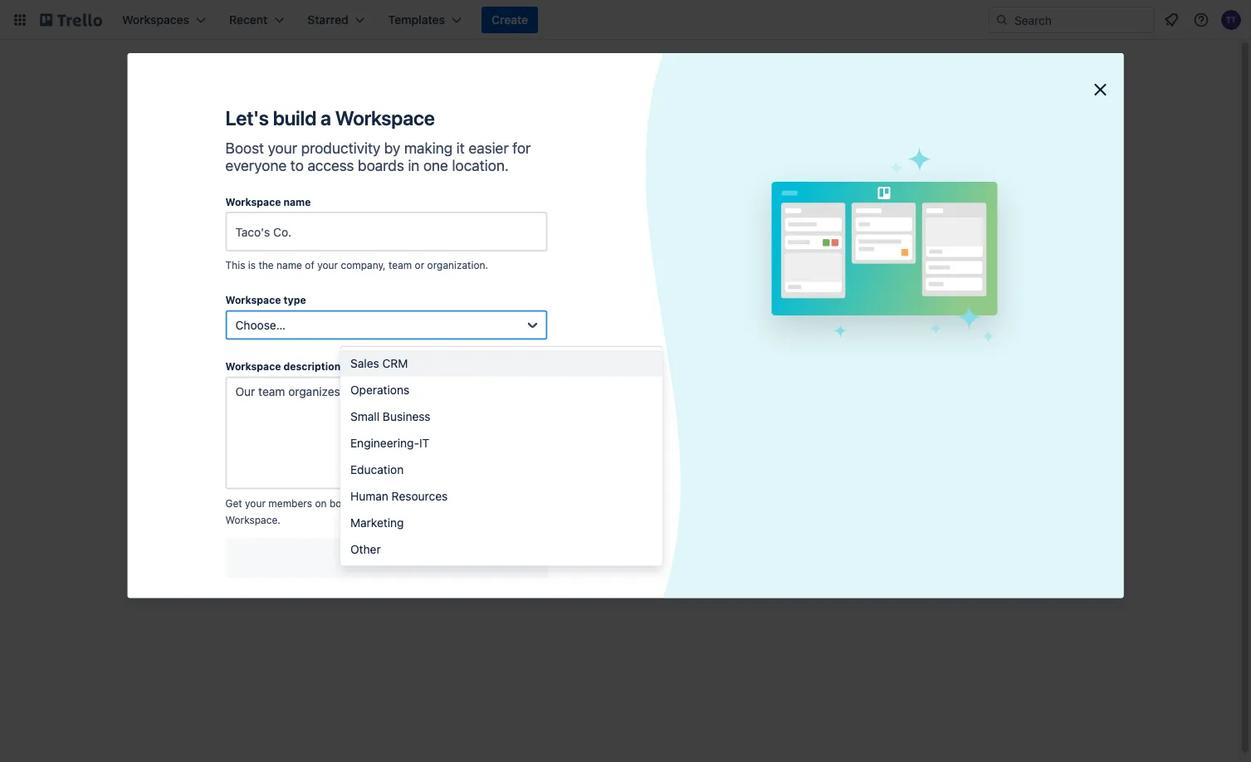 Task type: describe. For each thing, give the bounding box(es) containing it.
location.
[[452, 157, 509, 174]]

board!
[[632, 245, 667, 259]]

workspace name
[[225, 196, 311, 208]]

operations
[[350, 383, 410, 397]]

primary element
[[0, 0, 1252, 40]]

with inside "get your members on board with a few words about your workspace."
[[360, 498, 379, 509]]

or
[[415, 260, 425, 271]]

views,
[[171, 444, 204, 458]]

start
[[171, 490, 197, 504]]

trial
[[224, 490, 245, 504]]

search image
[[996, 13, 1009, 27]]

sales crm
[[350, 356, 408, 370]]

try
[[171, 406, 189, 419]]

settings
[[217, 369, 262, 383]]

a inside button
[[890, 292, 896, 306]]

miller's
[[888, 208, 922, 220]]

making
[[404, 139, 453, 157]]

is
[[248, 260, 256, 271]]

What are you working on? text field
[[434, 269, 756, 299]]

about
[[441, 498, 468, 509]]

this is the name of your company, team or organization.
[[225, 260, 488, 271]]

your right of
[[317, 260, 338, 271]]

small business
[[350, 409, 431, 423]]

create your board button
[[434, 309, 756, 336]]

all
[[289, 427, 301, 441]]

first
[[576, 245, 597, 259]]

members
[[269, 498, 312, 509]]

crm
[[383, 356, 408, 370]]

0 vertical spatial name
[[284, 196, 311, 208]]

everyone
[[225, 157, 287, 174]]

switch to… image
[[12, 12, 28, 28]]

for
[[513, 139, 531, 157]]

it
[[457, 139, 465, 157]]

board inside "get your members on board with a few words about your workspace."
[[330, 498, 357, 509]]

of
[[305, 260, 315, 271]]

your inside boost your productivity by making it easier for everyone to access boards in one location.
[[268, 139, 297, 157]]

moving
[[635, 229, 674, 243]]

everything
[[457, 229, 513, 243]]

engineering-it
[[350, 436, 430, 450]]

workspace
[[925, 208, 975, 220]]

boost
[[225, 139, 264, 157]]

it
[[419, 436, 430, 450]]

highlights link
[[157, 273, 370, 300]]

links
[[821, 253, 847, 265]]

beyond
[[851, 193, 894, 206]]

one inside boost your productivity by making it easier for everyone to access boards in one location.
[[424, 157, 448, 174]]

let's
[[225, 106, 269, 130]]

organize anything
[[536, 201, 654, 217]]

your up workspace.
[[245, 498, 266, 509]]

few
[[391, 498, 407, 509]]

workspace for workspace name
[[225, 196, 281, 208]]

type
[[284, 294, 306, 306]]

the inside try trello premium get unlimited boards, all the views, unlimited automation, and more.
[[304, 427, 321, 441]]

continue
[[362, 551, 411, 565]]

boards link
[[157, 243, 370, 270]]

get inside try trello premium get unlimited boards, all the views, unlimited automation, and more.
[[171, 427, 190, 441]]

and inside try trello premium get unlimited boards, all the views, unlimited automation, and more.
[[326, 444, 346, 458]]

engineering-
[[350, 436, 419, 450]]

add image
[[343, 336, 363, 356]]

create a board button
[[811, 279, 1095, 319]]

1 vertical spatial unlimited
[[207, 444, 256, 458]]

workspace up by on the top of the page
[[335, 106, 435, 130]]

forward
[[714, 229, 755, 243]]

dismiss
[[579, 358, 621, 372]]

one inside put everything in one place and start moving things forward with your first trello board!
[[529, 229, 549, 243]]

education
[[350, 463, 404, 476]]

small
[[350, 409, 380, 423]]

put everything in one place and start moving things forward with your first trello board!
[[435, 229, 755, 259]]

home link
[[157, 140, 370, 169]]

imagination
[[897, 193, 964, 206]]

team
[[389, 260, 412, 271]]

get your members on board with a few words about your workspace.
[[225, 498, 492, 526]]

open information menu image
[[1194, 12, 1210, 28]]

boards
[[358, 157, 404, 174]]

more.
[[171, 461, 201, 474]]

create for create
[[492, 13, 528, 27]]

views link
[[157, 303, 370, 330]]

to
[[290, 157, 304, 174]]

your right about
[[471, 498, 492, 509]]

resources
[[392, 489, 448, 503]]

premium
[[226, 406, 275, 419]]

words
[[410, 498, 439, 509]]

simple
[[851, 159, 890, 173]]

got
[[543, 358, 563, 372]]

create a board
[[851, 292, 930, 306]]

settings link
[[157, 363, 370, 390]]

in inside boost your productivity by making it easier for everyone to access boards in one location.
[[408, 157, 420, 174]]

terry turtle (terryturtle) image
[[1222, 10, 1242, 30]]

templates link
[[157, 106, 370, 136]]

workspace for workspace type
[[225, 294, 281, 306]]

members
[[217, 339, 267, 353]]

workspaces
[[167, 191, 227, 203]]



Task type: vqa. For each thing, say whether or not it's contained in the screenshot.
get your members on board with a few words about your workspace.
yes



Task type: locate. For each thing, give the bounding box(es) containing it.
1 vertical spatial in
[[516, 229, 526, 243]]

one
[[424, 157, 448, 174], [529, 229, 549, 243]]

1 vertical spatial a
[[890, 292, 896, 306]]

1 horizontal spatial with
[[523, 245, 546, 259]]

continue button
[[225, 539, 548, 578]]

choose…
[[235, 318, 286, 332]]

automation,
[[260, 444, 323, 458]]

on
[[315, 498, 327, 509]]

1 horizontal spatial a
[[382, 498, 388, 509]]

get inside "get your members on board with a few words about your workspace."
[[225, 498, 242, 509]]

workspace down the members link
[[225, 361, 281, 373]]

it!
[[566, 358, 576, 372]]

let's build a workspace
[[225, 106, 435, 130]]

marketing
[[350, 516, 404, 529]]

0 vertical spatial create
[[492, 13, 528, 27]]

boards,
[[245, 427, 286, 441]]

trello
[[600, 245, 629, 259], [192, 406, 223, 419]]

description
[[284, 361, 341, 373]]

unlimited up views,
[[193, 427, 242, 441]]

1 horizontal spatial board
[[613, 315, 645, 329]]

workspace description optional
[[225, 361, 381, 373]]

0 horizontal spatial get
[[171, 427, 190, 441]]

create your board
[[545, 315, 645, 329]]

boost your productivity by making it easier for everyone to access boards in one location.
[[225, 139, 531, 174]]

2 vertical spatial create
[[545, 315, 582, 329]]

easier
[[469, 139, 509, 157]]

this
[[225, 260, 245, 271]]

workspace down "everyone"
[[225, 196, 281, 208]]

Workspace name text field
[[225, 212, 548, 252]]

company,
[[341, 260, 386, 271]]

start free trial button
[[171, 489, 245, 506]]

name
[[284, 196, 311, 208], [277, 260, 302, 271]]

the right all
[[304, 427, 321, 441]]

start
[[607, 229, 632, 243]]

1 vertical spatial the
[[304, 427, 321, 441]]

0 vertical spatial board
[[899, 292, 930, 306]]

get
[[171, 427, 190, 441], [225, 498, 242, 509]]

1 horizontal spatial trello
[[600, 245, 629, 259]]

0 horizontal spatial trello
[[192, 406, 223, 419]]

board
[[937, 159, 971, 173]]

workspace
[[335, 106, 435, 130], [225, 196, 281, 208], [225, 294, 281, 306], [225, 361, 281, 373]]

your
[[268, 139, 297, 157], [549, 245, 572, 259], [317, 260, 338, 271], [585, 315, 610, 329], [245, 498, 266, 509], [471, 498, 492, 509]]

the right is in the top of the page
[[259, 260, 274, 271]]

0 notifications image
[[1162, 10, 1182, 30]]

a
[[321, 106, 331, 130], [890, 292, 896, 306], [382, 498, 388, 509]]

1 horizontal spatial one
[[529, 229, 549, 243]]

got it! dismiss this. button
[[434, 352, 756, 379]]

0 horizontal spatial with
[[360, 498, 379, 509]]

members link
[[157, 333, 370, 360]]

0 vertical spatial unlimited
[[193, 427, 242, 441]]

1 vertical spatial name
[[277, 260, 302, 271]]

create button
[[482, 7, 538, 33]]

0 horizontal spatial board
[[330, 498, 357, 509]]

0 vertical spatial one
[[424, 157, 448, 174]]

1 horizontal spatial get
[[225, 498, 242, 509]]

0 horizontal spatial a
[[321, 106, 331, 130]]

jeremy
[[851, 208, 885, 220]]

simple project board
[[851, 159, 971, 173]]

one left it
[[424, 157, 448, 174]]

human resources
[[350, 489, 448, 503]]

and right automation,
[[326, 444, 346, 458]]

with inside put everything in one place and start moving things forward with your first trello board!
[[523, 245, 546, 259]]

0 horizontal spatial in
[[408, 157, 420, 174]]

trello down start
[[600, 245, 629, 259]]

with left first
[[523, 245, 546, 259]]

productivity
[[301, 139, 381, 157]]

2 horizontal spatial board
[[899, 292, 930, 306]]

things
[[677, 229, 711, 243]]

2 vertical spatial board
[[330, 498, 357, 509]]

0 horizontal spatial one
[[424, 157, 448, 174]]

in
[[408, 157, 420, 174], [516, 229, 526, 243]]

board
[[899, 292, 930, 306], [613, 315, 645, 329], [330, 498, 357, 509]]

in inside put everything in one place and start moving things forward with your first trello board!
[[516, 229, 526, 243]]

by
[[384, 139, 401, 157]]

boards
[[217, 250, 255, 263]]

board for create your board
[[613, 315, 645, 329]]

start free trial
[[171, 490, 245, 504]]

workspace type
[[225, 294, 306, 306]]

0 horizontal spatial and
[[326, 444, 346, 458]]

optional
[[343, 361, 381, 373]]

create
[[492, 13, 528, 27], [851, 292, 887, 306], [545, 315, 582, 329]]

0 vertical spatial a
[[321, 106, 331, 130]]

1 vertical spatial one
[[529, 229, 549, 243]]

0 vertical spatial trello
[[600, 245, 629, 259]]

with
[[523, 245, 546, 259], [360, 498, 379, 509]]

0 horizontal spatial the
[[259, 260, 274, 271]]

in right the everything
[[516, 229, 526, 243]]

trello right try
[[192, 406, 223, 419]]

and up first
[[584, 229, 604, 243]]

your inside button
[[585, 315, 610, 329]]

organize
[[536, 201, 594, 217]]

get up views,
[[171, 427, 190, 441]]

Search field
[[1009, 7, 1154, 32]]

name down to
[[284, 196, 311, 208]]

free
[[200, 490, 221, 504]]

0 horizontal spatial create
[[492, 13, 528, 27]]

2 horizontal spatial a
[[890, 292, 896, 306]]

create for create a board
[[851, 292, 887, 306]]

2 vertical spatial a
[[382, 498, 388, 509]]

1 horizontal spatial the
[[304, 427, 321, 441]]

1 horizontal spatial and
[[584, 229, 604, 243]]

beyond imagination jeremy miller's workspace
[[851, 193, 975, 220]]

your down 'place'
[[549, 245, 572, 259]]

and inside put everything in one place and start moving things forward with your first trello board!
[[584, 229, 604, 243]]

1 vertical spatial trello
[[192, 406, 223, 419]]

in right by on the top of the page
[[408, 157, 420, 174]]

trello inside try trello premium get unlimited boards, all the views, unlimited automation, and more.
[[192, 406, 223, 419]]

create for create your board
[[545, 315, 582, 329]]

0 vertical spatial with
[[523, 245, 546, 259]]

unlimited
[[193, 427, 242, 441], [207, 444, 256, 458]]

1 vertical spatial board
[[613, 315, 645, 329]]

other
[[350, 542, 381, 556]]

this.
[[624, 358, 647, 372]]

1 horizontal spatial in
[[516, 229, 526, 243]]

try trello premium get unlimited boards, all the views, unlimited automation, and more.
[[171, 406, 346, 474]]

workspace for workspace description optional
[[225, 361, 281, 373]]

anything
[[597, 201, 654, 217]]

create inside button
[[492, 13, 528, 27]]

project
[[893, 159, 934, 173]]

sales
[[350, 356, 379, 370]]

1 vertical spatial and
[[326, 444, 346, 458]]

2 horizontal spatial create
[[851, 292, 887, 306]]

name left of
[[277, 260, 302, 271]]

1 horizontal spatial create
[[545, 315, 582, 329]]

a inside "get your members on board with a few words about your workspace."
[[382, 498, 388, 509]]

workspace.
[[225, 515, 281, 526]]

workspace down highlights
[[225, 294, 281, 306]]

0 vertical spatial in
[[408, 157, 420, 174]]

build
[[273, 106, 317, 130]]

simple project board link
[[811, 146, 1095, 186]]

get right free
[[225, 498, 242, 509]]

access
[[308, 157, 354, 174]]

your inside put everything in one place and start moving things forward with your first trello board!
[[549, 245, 572, 259]]

put
[[435, 229, 453, 243]]

with up "marketing"
[[360, 498, 379, 509]]

board for create a board
[[899, 292, 930, 306]]

one left 'place'
[[529, 229, 549, 243]]

your down build
[[268, 139, 297, 157]]

0 vertical spatial and
[[584, 229, 604, 243]]

your down "what are you working on?" text box
[[585, 315, 610, 329]]

got it! dismiss this.
[[543, 358, 647, 372]]

0 vertical spatial get
[[171, 427, 190, 441]]

1 vertical spatial with
[[360, 498, 379, 509]]

templates
[[191, 114, 247, 128]]

1 vertical spatial get
[[225, 498, 242, 509]]

trello inside put everything in one place and start moving things forward with your first trello board!
[[600, 245, 629, 259]]

Our team organizes everything here. text field
[[225, 377, 548, 490]]

home
[[191, 147, 223, 161]]

0 vertical spatial the
[[259, 260, 274, 271]]

highlights
[[217, 279, 271, 293]]

unlimited down boards,
[[207, 444, 256, 458]]

1 vertical spatial create
[[851, 292, 887, 306]]

human
[[350, 489, 389, 503]]



